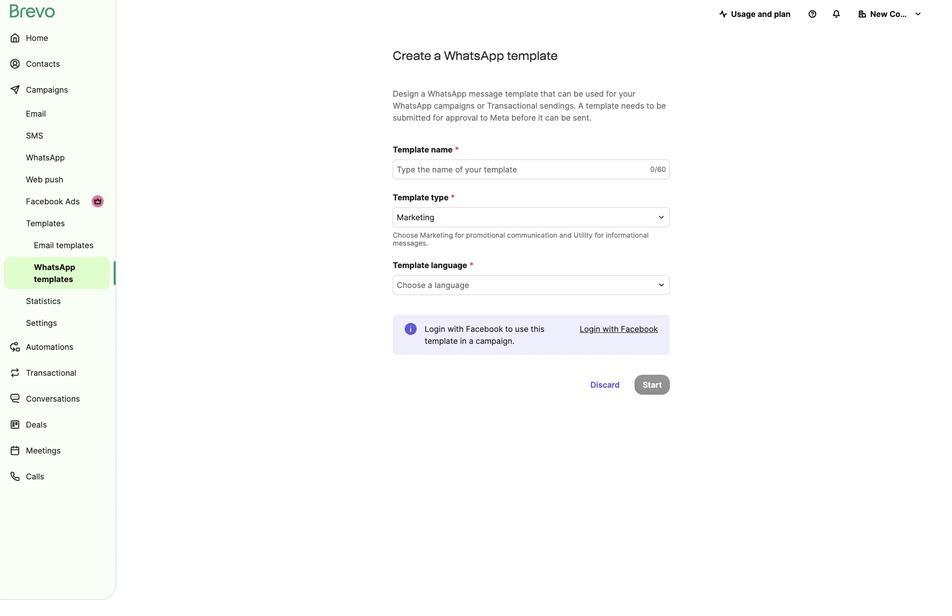 Task type: locate. For each thing, give the bounding box(es) containing it.
can up sendings.
[[558, 89, 571, 99]]

and left utility
[[559, 231, 572, 239]]

a right 'design'
[[421, 89, 425, 99]]

1 vertical spatial email
[[34, 240, 54, 250]]

0 vertical spatial email
[[26, 109, 46, 119]]

start button
[[635, 375, 670, 395]]

1 horizontal spatial and
[[758, 9, 772, 19]]

login for login with facebook
[[580, 324, 600, 334]]

deals link
[[4, 413, 110, 437]]

facebook for login with facebook to use this template in a campaign.
[[466, 324, 503, 334]]

email templates link
[[4, 235, 110, 255]]

2 horizontal spatial facebook
[[621, 324, 658, 334]]

with inside the login with facebook to use this template in a campaign.
[[448, 324, 464, 334]]

campaigns
[[26, 85, 68, 95]]

with for login with facebook to use this template in a campaign.
[[448, 324, 464, 334]]

login
[[425, 324, 445, 334], [580, 324, 600, 334]]

* for template language *
[[469, 260, 474, 270]]

0 vertical spatial template
[[393, 145, 429, 155]]

in
[[460, 336, 467, 346]]

marketing up template language * on the top of the page
[[420, 231, 453, 239]]

web push link
[[4, 169, 110, 189]]

1 horizontal spatial transactional
[[487, 101, 537, 111]]

alert
[[393, 315, 670, 355]]

facebook
[[26, 196, 63, 206], [466, 324, 503, 334], [621, 324, 658, 334]]

* for template name *
[[455, 145, 459, 155]]

utility
[[574, 231, 593, 239]]

facebook inside the login with facebook to use this template in a campaign.
[[466, 324, 503, 334]]

to down 'or'
[[480, 113, 488, 123]]

transactional up before
[[487, 101, 537, 111]]

1 vertical spatial choose
[[397, 280, 426, 290]]

2 vertical spatial be
[[561, 113, 571, 123]]

marketing
[[397, 212, 434, 222], [420, 231, 453, 239]]

whatsapp up web push
[[26, 153, 65, 162]]

*
[[455, 145, 459, 155], [451, 192, 455, 202], [469, 260, 474, 270]]

template type *
[[393, 192, 455, 202]]

login inside the login with facebook to use this template in a campaign.
[[425, 324, 445, 334]]

2 horizontal spatial be
[[656, 101, 666, 111]]

web push
[[26, 174, 63, 184]]

to left "use"
[[505, 324, 513, 334]]

messages.
[[393, 239, 428, 247]]

be up a
[[574, 89, 583, 99]]

* down promotional
[[469, 260, 474, 270]]

* right type
[[451, 192, 455, 202]]

1 login from the left
[[425, 324, 445, 334]]

0 vertical spatial to
[[647, 101, 654, 111]]

1 horizontal spatial to
[[505, 324, 513, 334]]

calls
[[26, 472, 44, 481]]

template left in
[[425, 336, 458, 346]]

use
[[515, 324, 529, 334]]

template for template language
[[393, 260, 429, 270]]

2 horizontal spatial to
[[647, 101, 654, 111]]

a inside popup button
[[428, 280, 432, 290]]

0 horizontal spatial to
[[480, 113, 488, 123]]

facebook ads
[[26, 196, 80, 206]]

None field
[[397, 279, 654, 291]]

0 horizontal spatial be
[[561, 113, 571, 123]]

whatsapp up submitted
[[393, 101, 432, 111]]

choose up template language * on the top of the page
[[393, 231, 418, 239]]

create
[[393, 48, 431, 63]]

contacts link
[[4, 52, 110, 76]]

design a whatsapp message template that can be used for your whatsapp campaigns or transactional sendings. a template needs to be submitted for approval to meta before it can be sent.
[[393, 89, 666, 123]]

name
[[431, 145, 453, 155]]

1 vertical spatial *
[[451, 192, 455, 202]]

2 vertical spatial template
[[393, 260, 429, 270]]

login with facebook to use this template in a campaign.
[[425, 324, 545, 346]]

choose inside "choose marketing for promotional communication and utility for informational messages."
[[393, 231, 418, 239]]

language down template language * on the top of the page
[[435, 280, 469, 290]]

templates up statistics link
[[34, 274, 73, 284]]

3 template from the top
[[393, 260, 429, 270]]

choose inside popup button
[[397, 280, 426, 290]]

choose
[[393, 231, 418, 239], [397, 280, 426, 290]]

sms
[[26, 131, 43, 141]]

1 vertical spatial transactional
[[26, 368, 76, 378]]

approval
[[446, 113, 478, 123]]

can right it
[[545, 113, 559, 123]]

be down sendings.
[[561, 113, 571, 123]]

home link
[[4, 26, 110, 50]]

1 horizontal spatial facebook
[[466, 324, 503, 334]]

language up choose a language
[[431, 260, 467, 270]]

0 / 60
[[650, 165, 666, 173]]

email
[[26, 109, 46, 119], [34, 240, 54, 250]]

usage and plan button
[[711, 4, 798, 24]]

company
[[890, 9, 926, 19]]

email down "templates"
[[34, 240, 54, 250]]

or
[[477, 101, 485, 111]]

template down messages.
[[393, 260, 429, 270]]

* right name
[[455, 145, 459, 155]]

1 template from the top
[[393, 145, 429, 155]]

templates inside the whatsapp templates
[[34, 274, 73, 284]]

template
[[393, 145, 429, 155], [393, 192, 429, 202], [393, 260, 429, 270]]

0 vertical spatial templates
[[56, 240, 93, 250]]

0 horizontal spatial with
[[448, 324, 464, 334]]

1 vertical spatial templates
[[34, 274, 73, 284]]

0 horizontal spatial and
[[559, 231, 572, 239]]

0 horizontal spatial facebook
[[26, 196, 63, 206]]

transactional down automations
[[26, 368, 76, 378]]

0 vertical spatial and
[[758, 9, 772, 19]]

informational
[[606, 231, 649, 239]]

email up sms
[[26, 109, 46, 119]]

meetings link
[[4, 439, 110, 463]]

1 horizontal spatial login
[[580, 324, 600, 334]]

discard button
[[582, 375, 628, 395]]

and
[[758, 9, 772, 19], [559, 231, 572, 239]]

and inside usage and plan button
[[758, 9, 772, 19]]

settings link
[[4, 313, 110, 333]]

marketing inside popup button
[[397, 212, 434, 222]]

new company
[[870, 9, 926, 19]]

conversations link
[[4, 387, 110, 411]]

left___rvooi image
[[94, 197, 102, 205]]

a down template language * on the top of the page
[[428, 280, 432, 290]]

1 horizontal spatial with
[[603, 324, 619, 334]]

settings
[[26, 318, 57, 328]]

templates for whatsapp templates
[[34, 274, 73, 284]]

a inside design a whatsapp message template that can be used for your whatsapp campaigns or transactional sendings. a template needs to be submitted for approval to meta before it can be sent.
[[421, 89, 425, 99]]

facebook for login with facebook
[[621, 324, 658, 334]]

0 vertical spatial marketing
[[397, 212, 434, 222]]

choose down template language * on the top of the page
[[397, 280, 426, 290]]

whatsapp templates
[[34, 262, 75, 284]]

0 horizontal spatial transactional
[[26, 368, 76, 378]]

1 vertical spatial language
[[435, 280, 469, 290]]

template for template name
[[393, 145, 429, 155]]

1 with from the left
[[448, 324, 464, 334]]

a right in
[[469, 336, 473, 346]]

templates
[[26, 218, 65, 228]]

to inside the login with facebook to use this template in a campaign.
[[505, 324, 513, 334]]

2 template from the top
[[393, 192, 429, 202]]

and left plan
[[758, 9, 772, 19]]

template
[[507, 48, 558, 63], [505, 89, 538, 99], [586, 101, 619, 111], [425, 336, 458, 346]]

template up before
[[505, 89, 538, 99]]

contacts
[[26, 59, 60, 69]]

template left name
[[393, 145, 429, 155]]

meetings
[[26, 446, 61, 456]]

1 vertical spatial and
[[559, 231, 572, 239]]

campaign.
[[476, 336, 514, 346]]

email for email
[[26, 109, 46, 119]]

Type the name of your template text field
[[393, 159, 670, 179]]

0 vertical spatial transactional
[[487, 101, 537, 111]]

* for template type *
[[451, 192, 455, 202]]

2 vertical spatial to
[[505, 324, 513, 334]]

a for choose
[[428, 280, 432, 290]]

a
[[434, 48, 441, 63], [421, 89, 425, 99], [428, 280, 432, 290], [469, 336, 473, 346]]

0 vertical spatial be
[[574, 89, 583, 99]]

0 vertical spatial choose
[[393, 231, 418, 239]]

1 vertical spatial marketing
[[420, 231, 453, 239]]

marketing down 'template type *'
[[397, 212, 434, 222]]

with
[[448, 324, 464, 334], [603, 324, 619, 334]]

templates down templates link
[[56, 240, 93, 250]]

design
[[393, 89, 419, 99]]

1 vertical spatial template
[[393, 192, 429, 202]]

a right create
[[434, 48, 441, 63]]

0 vertical spatial *
[[455, 145, 459, 155]]

deals
[[26, 420, 47, 430]]

0 horizontal spatial login
[[425, 324, 445, 334]]

2 with from the left
[[603, 324, 619, 334]]

language
[[431, 260, 467, 270], [435, 280, 469, 290]]

to right needs
[[647, 101, 654, 111]]

2 login from the left
[[580, 324, 600, 334]]

whatsapp
[[444, 48, 504, 63], [428, 89, 467, 99], [393, 101, 432, 111], [26, 153, 65, 162], [34, 262, 75, 272]]

template left type
[[393, 192, 429, 202]]

choose a language button
[[393, 275, 670, 295]]

be right needs
[[656, 101, 666, 111]]

choose a language
[[397, 280, 469, 290]]

for left your at top right
[[606, 89, 617, 99]]

templates
[[56, 240, 93, 250], [34, 274, 73, 284]]

1 vertical spatial can
[[545, 113, 559, 123]]

be
[[574, 89, 583, 99], [656, 101, 666, 111], [561, 113, 571, 123]]

2 vertical spatial *
[[469, 260, 474, 270]]

1 vertical spatial be
[[656, 101, 666, 111]]

can
[[558, 89, 571, 99], [545, 113, 559, 123]]



Task type: vqa. For each thing, say whether or not it's contained in the screenshot.
with to the right
yes



Task type: describe. For each thing, give the bounding box(es) containing it.
usage
[[731, 9, 756, 19]]

your
[[619, 89, 635, 99]]

needs
[[621, 101, 644, 111]]

ads
[[65, 196, 80, 206]]

marketing button
[[393, 207, 670, 227]]

this
[[531, 324, 545, 334]]

1 horizontal spatial be
[[574, 89, 583, 99]]

automations link
[[4, 335, 110, 359]]

templates link
[[4, 213, 110, 233]]

sendings.
[[540, 101, 576, 111]]

sent.
[[573, 113, 591, 123]]

home
[[26, 33, 48, 43]]

marketing inside "choose marketing for promotional communication and utility for informational messages."
[[420, 231, 453, 239]]

transactional link
[[4, 361, 110, 385]]

alert containing login with facebook to use this template in a campaign.
[[393, 315, 670, 355]]

template up that
[[507, 48, 558, 63]]

a for design
[[421, 89, 425, 99]]

transactional inside design a whatsapp message template that can be used for your whatsapp campaigns or transactional sendings. a template needs to be submitted for approval to meta before it can be sent.
[[487, 101, 537, 111]]

push
[[45, 174, 63, 184]]

template down used
[[586, 101, 619, 111]]

usage and plan
[[731, 9, 791, 19]]

communication
[[507, 231, 557, 239]]

none field inside choose a language popup button
[[397, 279, 654, 291]]

meta
[[490, 113, 509, 123]]

1 vertical spatial to
[[480, 113, 488, 123]]

whatsapp up campaigns
[[428, 89, 467, 99]]

a for create
[[434, 48, 441, 63]]

that
[[540, 89, 556, 99]]

it
[[538, 113, 543, 123]]

whatsapp up message
[[444, 48, 504, 63]]

for down campaigns
[[433, 113, 443, 123]]

0
[[650, 165, 655, 173]]

language inside popup button
[[435, 280, 469, 290]]

login with facebook
[[580, 324, 658, 334]]

statistics
[[26, 296, 61, 306]]

template language *
[[393, 260, 474, 270]]

conversations
[[26, 394, 80, 404]]

new company button
[[850, 4, 930, 24]]

for left promotional
[[455, 231, 464, 239]]

/
[[655, 165, 657, 173]]

statistics link
[[4, 291, 110, 311]]

sms link
[[4, 126, 110, 146]]

facebook ads link
[[4, 191, 110, 211]]

promotional
[[466, 231, 505, 239]]

whatsapp down email templates link
[[34, 262, 75, 272]]

choose for choose marketing for promotional communication and utility for informational messages.
[[393, 231, 418, 239]]

web
[[26, 174, 43, 184]]

before
[[511, 113, 536, 123]]

60
[[657, 165, 666, 173]]

whatsapp link
[[4, 148, 110, 167]]

templates for email templates
[[56, 240, 93, 250]]

template for template type
[[393, 192, 429, 202]]

email templates
[[34, 240, 93, 250]]

0 vertical spatial can
[[558, 89, 571, 99]]

campaigns link
[[4, 78, 110, 102]]

submitted
[[393, 113, 431, 123]]

and inside "choose marketing for promotional communication and utility for informational messages."
[[559, 231, 572, 239]]

whatsapp templates link
[[4, 257, 110, 289]]

calls link
[[4, 465, 110, 488]]

choose for choose a language
[[397, 280, 426, 290]]

type
[[431, 192, 449, 202]]

start
[[643, 380, 662, 390]]

login with facebook link
[[580, 323, 658, 335]]

automations
[[26, 342, 73, 352]]

a
[[578, 101, 584, 111]]

with for login with facebook
[[603, 324, 619, 334]]

for right utility
[[595, 231, 604, 239]]

choose marketing for promotional communication and utility for informational messages.
[[393, 231, 649, 247]]

new
[[870, 9, 888, 19]]

campaigns
[[434, 101, 475, 111]]

login for login with facebook to use this template in a campaign.
[[425, 324, 445, 334]]

a inside the login with facebook to use this template in a campaign.
[[469, 336, 473, 346]]

template name *
[[393, 145, 459, 155]]

0 vertical spatial language
[[431, 260, 467, 270]]

email link
[[4, 104, 110, 124]]

email for email templates
[[34, 240, 54, 250]]

template inside the login with facebook to use this template in a campaign.
[[425, 336, 458, 346]]

create a whatsapp template
[[393, 48, 558, 63]]

discard
[[590, 380, 620, 390]]

plan
[[774, 9, 791, 19]]

used
[[585, 89, 604, 99]]

message
[[469, 89, 503, 99]]



